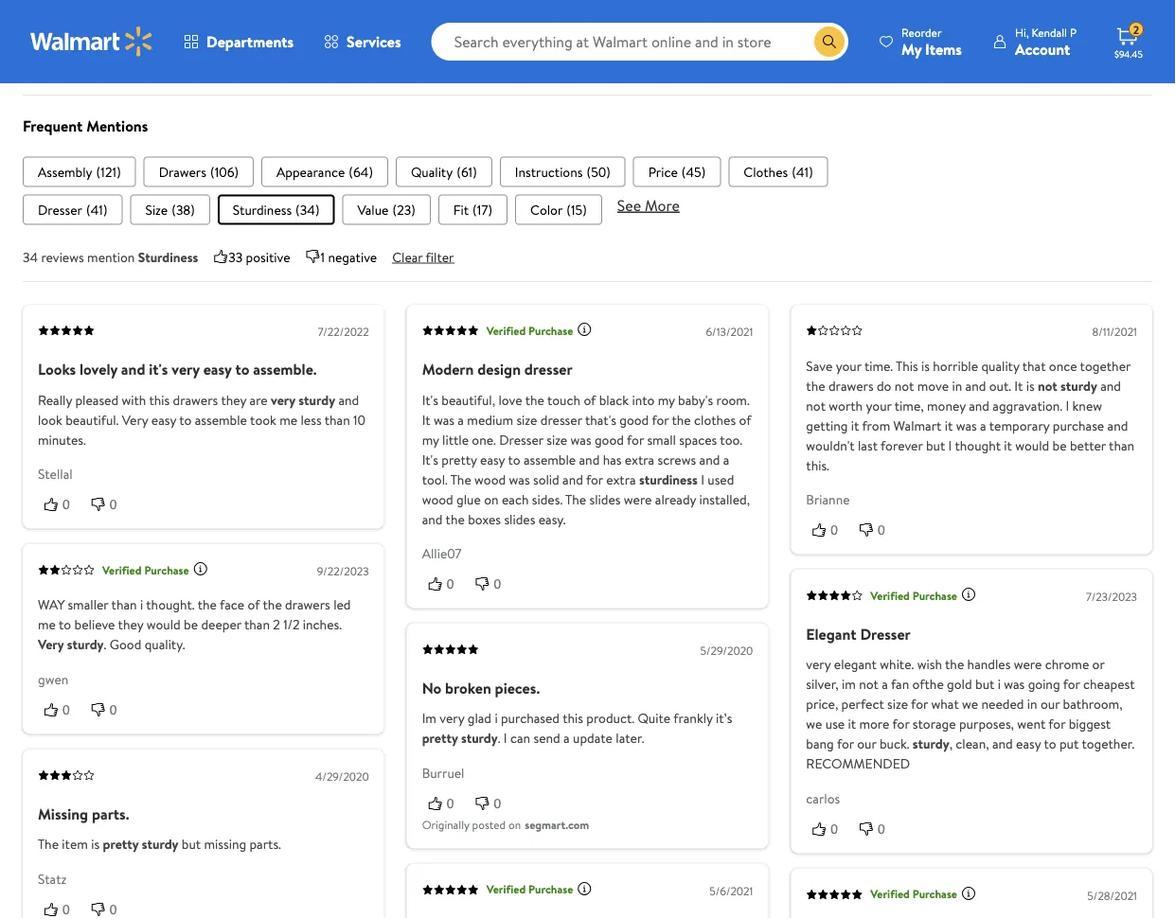 Task type: locate. For each thing, give the bounding box(es) containing it.
1 vertical spatial extra
[[606, 470, 636, 488]]

very up silver,
[[806, 655, 831, 674]]

0 down brianne
[[831, 522, 838, 538]]

very elegant white. wish the handles were chrome or silver, im not a fan ofthe gold but i was going for cheapest price, perfect size for what we needed in our bathroom, we use it more for storage purposes, went for biggest bang for our buck.
[[806, 655, 1135, 753]]

(41)
[[792, 162, 813, 181], [86, 200, 107, 219]]

(61)
[[457, 162, 477, 181]]

the left item
[[38, 835, 59, 854]]

dresser up touch
[[524, 359, 572, 380]]

list item containing size
[[130, 194, 210, 225]]

our
[[1041, 695, 1060, 714], [857, 735, 876, 753]]

1 vertical spatial they
[[118, 616, 143, 634]]

0 horizontal spatial it
[[422, 410, 430, 429]]

0 horizontal spatial in
[[952, 376, 962, 395]]

into
[[632, 390, 655, 409]]

white.
[[880, 655, 914, 674]]

1 horizontal spatial we
[[962, 695, 978, 714]]

was
[[434, 410, 454, 429], [956, 416, 977, 434], [571, 430, 591, 449], [509, 470, 530, 488], [1004, 675, 1025, 694]]

and down together
[[1100, 376, 1121, 395]]

but down handles
[[975, 675, 994, 694]]

for down has
[[586, 470, 603, 488]]

last
[[858, 436, 878, 454]]

slides
[[589, 490, 621, 508], [504, 510, 535, 528]]

dresser down assembly
[[38, 200, 82, 219]]

8/11/2021
[[1092, 324, 1137, 340]]

list item up more
[[633, 157, 721, 187]]

size inside very elegant white. wish the handles were chrome or silver, im not a fan ofthe gold but i was going for cheapest price, perfect size for what we needed in our bathroom, we use it more for storage purposes, went for biggest bang for our buck.
[[887, 695, 908, 714]]

2 horizontal spatial i
[[998, 675, 1001, 694]]

modern
[[422, 359, 474, 380]]

1 horizontal spatial assemble
[[524, 450, 576, 469]]

assembly
[[38, 162, 92, 181]]

1 vertical spatial were
[[1014, 655, 1042, 674]]

1 horizontal spatial (41)
[[792, 162, 813, 181]]

(45)
[[682, 162, 706, 181]]

0 vertical spatial .
[[104, 636, 106, 654]]

very inside very elegant white. wish the handles were chrome or silver, im not a fan ofthe gold but i was going for cheapest price, perfect size for what we needed in our bathroom, we use it more for storage purposes, went for biggest bang for our buck.
[[806, 655, 831, 674]]

our down more
[[857, 735, 876, 753]]

originally posted on segmart.com
[[422, 817, 589, 833]]

more
[[859, 715, 889, 734]]

,
[[949, 735, 953, 753]]

i inside way smaller than i thought. the face of the drawers led me to believe they would be deeper than 2 1/2 inches. very sturdy . good quality.
[[140, 596, 143, 614]]

1 vertical spatial i
[[998, 675, 1001, 694]]

1 horizontal spatial drawers
[[285, 596, 330, 614]]

1 vertical spatial parts.
[[249, 835, 281, 854]]

it right 'out.'
[[1014, 376, 1023, 395]]

wood down tool.
[[422, 490, 453, 508]]

reorder my items
[[901, 24, 962, 59]]

7/23/2023
[[1086, 589, 1137, 605]]

but down walmart
[[926, 436, 945, 454]]

a inside and not worth your time, money and aggravation. i knew getting it from walmart it was a temporary purchase and wouldn't last forever but i thought it would be better than this.
[[980, 416, 986, 434]]

1 vertical spatial 2
[[273, 616, 280, 634]]

0 vertical spatial be
[[1052, 436, 1067, 454]]

be inside way smaller than i thought. the face of the drawers led me to believe they would be deeper than 2 1/2 inches. very sturdy . good quality.
[[184, 616, 198, 634]]

it down money
[[945, 416, 953, 434]]

services
[[347, 31, 401, 52]]

easy down really pleased with this drawers they are very sturdy
[[151, 410, 176, 429]]

list item containing quality
[[396, 157, 492, 187]]

parts. right missing
[[249, 835, 281, 854]]

slides down each
[[504, 510, 535, 528]]

to inside the and look beautiful. very easy to assemble took me less than 10 minutes.
[[179, 410, 192, 429]]

than inside the and look beautiful. very easy to assemble took me less than 10 minutes.
[[324, 410, 350, 429]]

2
[[1133, 21, 1139, 38], [273, 616, 280, 634]]

purchase for it's beautiful, love the touch of black into my baby's room. it was a medium size dresser that's good for the clothes of my little one. dresser size was good for small spaces too. it's pretty easy to assemble and has extra screws and a tool. the wood was solid and for extra
[[528, 322, 573, 338]]

0 vertical spatial sturdiness
[[233, 200, 292, 219]]

0 vertical spatial is
[[921, 356, 930, 375]]

0 button down boxes
[[469, 574, 516, 593]]

save your time. this is horrible quality that once together the drawers do not move in and out. it is
[[806, 356, 1131, 395]]

1 horizontal spatial i
[[495, 709, 498, 728]]

0 horizontal spatial they
[[118, 616, 143, 634]]

i inside im very glad i purchased this product. quite frankly it's pretty sturdy . i can send a update later.
[[495, 709, 498, 728]]

1 vertical spatial dresser
[[540, 410, 582, 429]]

our down going
[[1041, 695, 1060, 714]]

in up went
[[1027, 695, 1037, 714]]

it's up tool.
[[422, 450, 438, 469]]

0 vertical spatial parts.
[[92, 804, 129, 824]]

1 horizontal spatial my
[[658, 390, 675, 409]]

drawers inside way smaller than i thought. the face of the drawers led me to believe they would be deeper than 2 1/2 inches. very sturdy . good quality.
[[285, 596, 330, 614]]

dresser inside it's beautiful, love the touch of black into my baby's room. it was a medium size dresser that's good for the clothes of my little one. dresser size was good for small spaces too. it's pretty easy to assemble and has extra screws and a tool. the wood was solid and for extra
[[540, 410, 582, 429]]

(17)
[[473, 200, 492, 219]]

i left thought.
[[140, 596, 143, 614]]

is up aggravation.
[[1026, 376, 1034, 395]]

2 horizontal spatial is
[[1026, 376, 1034, 395]]

1 vertical spatial .
[[498, 729, 500, 748]]

and inside save your time. this is horrible quality that once together the drawers do not move in and out. it is
[[965, 376, 986, 395]]

list item containing price
[[633, 157, 721, 187]]

0 vertical spatial on
[[484, 490, 499, 508]]

34
[[23, 247, 38, 266]]

(41) inside list
[[792, 162, 813, 181]]

1 horizontal spatial 2
[[1133, 21, 1139, 38]]

0 vertical spatial me
[[280, 410, 297, 429]]

1 horizontal spatial very
[[122, 410, 148, 429]]

temporary
[[989, 416, 1050, 434]]

me left less at left top
[[280, 410, 297, 429]]

mentions
[[86, 116, 148, 136]]

lovely
[[80, 359, 117, 380]]

1 horizontal spatial the
[[450, 470, 471, 488]]

0 horizontal spatial slides
[[504, 510, 535, 528]]

was up needed
[[1004, 675, 1025, 694]]

deeper
[[201, 616, 241, 634]]

. inside im very glad i purchased this product. quite frankly it's pretty sturdy . i can send a update later.
[[498, 729, 500, 748]]

0 horizontal spatial wood
[[422, 490, 453, 508]]

1 horizontal spatial on
[[509, 817, 521, 833]]

list item up positive
[[218, 194, 335, 225]]

0 button up posted
[[469, 794, 516, 813]]

0 horizontal spatial my
[[422, 430, 439, 449]]

2 horizontal spatial the
[[565, 490, 586, 508]]

than right better at right
[[1109, 436, 1134, 454]]

0 down beautiful.
[[110, 497, 117, 512]]

touch
[[547, 390, 580, 409]]

to down really pleased with this drawers they are very sturdy
[[179, 410, 192, 429]]

drawers inside save your time. this is horrible quality that once together the drawers do not move in and out. it is
[[828, 376, 874, 395]]

assemble inside the and look beautiful. very easy to assemble took me less than 10 minutes.
[[195, 410, 247, 429]]

value
[[357, 200, 389, 219]]

2 horizontal spatial but
[[975, 675, 994, 694]]

2 left 1/2
[[273, 616, 280, 634]]

they inside way smaller than i thought. the face of the drawers led me to believe they would be deeper than 2 1/2 inches. very sturdy . good quality.
[[118, 616, 143, 634]]

0 horizontal spatial assemble
[[195, 410, 247, 429]]

not inside very elegant white. wish the handles were chrome or silver, im not a fan ofthe gold but i was going for cheapest price, perfect size for what we needed in our bathroom, we use it more for storage purposes, went for biggest bang for our buck.
[[859, 675, 879, 694]]

verified purchase information image
[[577, 322, 592, 337], [961, 587, 976, 602], [577, 882, 592, 897], [961, 886, 976, 901]]

were inside very elegant white. wish the handles were chrome or silver, im not a fan ofthe gold but i was going for cheapest price, perfect size for what we needed in our bathroom, we use it more for storage purposes, went for biggest bang for our buck.
[[1014, 655, 1042, 674]]

2 inside way smaller than i thought. the face of the drawers led me to believe they would be deeper than 2 1/2 inches. very sturdy . good quality.
[[273, 616, 280, 634]]

0
[[62, 497, 70, 512], [110, 497, 117, 512], [831, 522, 838, 538], [878, 522, 885, 538], [447, 576, 454, 592], [494, 576, 501, 592], [62, 702, 70, 717], [110, 702, 117, 717], [447, 796, 454, 811], [494, 796, 501, 811], [831, 822, 838, 837], [878, 822, 885, 837], [62, 902, 70, 917], [110, 902, 117, 917]]

my left little
[[422, 430, 439, 449]]

not sturdy
[[1038, 376, 1097, 395]]

they left are
[[221, 390, 246, 409]]

quite
[[638, 709, 670, 728]]

mention
[[87, 247, 135, 266]]

clothes
[[744, 162, 788, 181]]

biggest
[[1069, 715, 1111, 734]]

9/22/2023
[[317, 563, 369, 579]]

reviews
[[41, 247, 84, 266]]

good
[[619, 410, 649, 429], [595, 430, 624, 449]]

2 horizontal spatial of
[[739, 410, 751, 429]]

i left used
[[701, 470, 704, 488]]

clear
[[392, 247, 423, 266]]

0 vertical spatial i
[[140, 596, 143, 614]]

1 vertical spatial wood
[[422, 490, 453, 508]]

1 horizontal spatial your
[[866, 396, 892, 415]]

worth
[[829, 396, 863, 415]]

time,
[[895, 396, 924, 415]]

list item down instructions (50)
[[515, 194, 602, 225]]

bathroom,
[[1063, 695, 1123, 714]]

0 horizontal spatial .
[[104, 636, 106, 654]]

boxes
[[468, 510, 501, 528]]

1 vertical spatial assemble
[[524, 450, 576, 469]]

1 horizontal spatial parts.
[[249, 835, 281, 854]]

it's beautiful, love the touch of black into my baby's room. it was a medium size dresser that's good for the clothes of my little one. dresser size was good for small spaces too. it's pretty easy to assemble and has extra screws and a tool. the wood was solid and for extra
[[422, 390, 751, 488]]

2 vertical spatial dresser
[[860, 624, 911, 645]]

(41) right clothes
[[792, 162, 813, 181]]

sturdy
[[1061, 376, 1097, 395], [299, 390, 335, 409], [67, 636, 104, 654], [461, 729, 498, 748], [913, 735, 949, 753], [142, 835, 178, 854]]

than up believe on the bottom
[[111, 596, 137, 614]]

but inside and not worth your time, money and aggravation. i knew getting it from walmart it was a temporary purchase and wouldn't last forever but i thought it would be better than this.
[[926, 436, 945, 454]]

0 button down recommended
[[853, 819, 900, 839]]

not inside and not worth your time, money and aggravation. i knew getting it from walmart it was a temporary purchase and wouldn't last forever but i thought it would be better than this.
[[806, 396, 826, 415]]

im
[[422, 709, 436, 728]]

they up good
[[118, 616, 143, 634]]

(64)
[[349, 162, 373, 181]]

and inside the and look beautiful. very easy to assemble took me less than 10 minutes.
[[338, 390, 359, 409]]

me down way
[[38, 616, 56, 634]]

1 horizontal spatial our
[[1041, 695, 1060, 714]]

0 vertical spatial assemble
[[195, 410, 247, 429]]

1 horizontal spatial this
[[563, 709, 583, 728]]

buck.
[[880, 735, 909, 753]]

value (23)
[[357, 200, 415, 219]]

not down this
[[895, 376, 914, 395]]

it's
[[149, 359, 168, 380]]

sturdiness
[[233, 200, 292, 219], [138, 247, 198, 266]]

list item containing appearance
[[261, 157, 388, 187]]

would inside and not worth your time, money and aggravation. i knew getting it from walmart it was a temporary purchase and wouldn't last forever but i thought it would be better than this.
[[1015, 436, 1049, 454]]

me inside the and look beautiful. very easy to assemble took me less than 10 minutes.
[[280, 410, 297, 429]]

1 horizontal spatial size
[[547, 430, 567, 449]]

0 vertical spatial in
[[952, 376, 962, 395]]

1 vertical spatial it's
[[422, 450, 438, 469]]

sturdy left missing
[[142, 835, 178, 854]]

be down purchase
[[1052, 436, 1067, 454]]

1 vertical spatial the
[[565, 490, 586, 508]]

the inside i used wood glue on each sides. the slides were already installed, and the boxes slides easy.
[[446, 510, 465, 528]]

your up from
[[866, 396, 892, 415]]

elegant
[[806, 624, 856, 645]]

1 vertical spatial our
[[857, 735, 876, 753]]

my
[[658, 390, 675, 409], [422, 430, 439, 449]]

assemble.
[[253, 359, 317, 380]]

1 vertical spatial this
[[563, 709, 583, 728]]

dresser down touch
[[540, 410, 582, 429]]

on inside i used wood glue on each sides. the slides were already installed, and the boxes slides easy.
[[484, 490, 499, 508]]

the inside i used wood glue on each sides. the slides were already installed, and the boxes slides easy.
[[565, 490, 586, 508]]

1 vertical spatial in
[[1027, 695, 1037, 714]]

not inside save your time. this is horrible quality that once together the drawers do not move in and out. it is
[[895, 376, 914, 395]]

silver,
[[806, 675, 839, 694]]

a right send in the bottom left of the page
[[563, 729, 570, 748]]

installed,
[[699, 490, 750, 508]]

list item containing color
[[515, 194, 602, 225]]

list item down the (64) at the left of page
[[342, 194, 431, 225]]

1 horizontal spatial sturdiness
[[233, 200, 292, 219]]

and up 10
[[338, 390, 359, 409]]

(41) inside see more list
[[86, 200, 107, 219]]

pretty down im
[[422, 729, 458, 748]]

list item up (38)
[[144, 157, 254, 187]]

1 vertical spatial of
[[739, 410, 751, 429]]

pieces.
[[495, 678, 540, 699]]

to up each
[[508, 450, 520, 469]]

account
[[1015, 38, 1070, 59]]

sturdy inside way smaller than i thought. the face of the drawers led me to believe they would be deeper than 2 1/2 inches. very sturdy . good quality.
[[67, 636, 104, 654]]

1 vertical spatial would
[[146, 616, 181, 634]]

stellal
[[38, 465, 73, 483]]

verified for it's beautiful, love the touch of black into my baby's room. it was a medium size dresser that's good for the clothes of my little one. dresser size was good for small spaces too. it's pretty easy to assemble and has extra screws and a tool. the wood was solid and for extra
[[486, 322, 526, 338]]

1 horizontal spatial they
[[221, 390, 246, 409]]

2 it's from the top
[[422, 450, 438, 469]]

be
[[1052, 436, 1067, 454], [184, 616, 198, 634]]

1 horizontal spatial is
[[921, 356, 930, 375]]

i up needed
[[998, 675, 1001, 694]]

easy inside it's beautiful, love the touch of black into my baby's room. it was a medium size dresser that's good for the clothes of my little one. dresser size was good for small spaces too. it's pretty easy to assemble and has extra screws and a tool. the wood was solid and for extra
[[480, 450, 505, 469]]

better
[[1070, 436, 1106, 454]]

wood inside i used wood glue on each sides. the slides were already installed, and the boxes slides easy.
[[422, 490, 453, 508]]

0 vertical spatial it
[[1014, 376, 1023, 395]]

5/28/2021
[[1087, 888, 1137, 904]]

screws
[[658, 450, 696, 469]]

of inside way smaller than i thought. the face of the drawers led me to believe they would be deeper than 2 1/2 inches. very sturdy . good quality.
[[248, 596, 260, 614]]

looks
[[38, 359, 76, 380]]

list item containing instructions
[[500, 157, 626, 187]]

extra right has
[[625, 450, 654, 469]]

i right glad
[[495, 709, 498, 728]]

0 vertical spatial your
[[836, 356, 861, 375]]

would inside way smaller than i thought. the face of the drawers led me to believe they would be deeper than 2 1/2 inches. very sturdy . good quality.
[[146, 616, 181, 634]]

were up going
[[1014, 655, 1042, 674]]

drawers down looks lovely and it's very easy to assemble.
[[173, 390, 218, 409]]

gwen
[[38, 670, 68, 689]]

burruel
[[422, 764, 464, 782]]

karambir
[[875, 38, 925, 57]]

very right are
[[271, 390, 295, 409]]

0 down boxes
[[494, 576, 501, 592]]

1 horizontal spatial would
[[1015, 436, 1049, 454]]

they
[[221, 390, 246, 409], [118, 616, 143, 634]]

1 vertical spatial be
[[184, 616, 198, 634]]

0 vertical spatial (41)
[[792, 162, 813, 181]]

list
[[23, 157, 1152, 187]]

dresser inside see more list
[[38, 200, 82, 219]]

it inside save your time. this is horrible quality that once together the drawers do not move in and out. it is
[[1014, 376, 1023, 395]]

0 vertical spatial very
[[122, 410, 148, 429]]

0 vertical spatial dresser
[[38, 200, 82, 219]]

wood up glue
[[474, 470, 506, 488]]

0 horizontal spatial our
[[857, 735, 876, 753]]

1 vertical spatial it
[[422, 410, 430, 429]]

easy inside the and look beautiful. very easy to assemble took me less than 10 minutes.
[[151, 410, 176, 429]]

2 vertical spatial size
[[887, 695, 908, 714]]

0 horizontal spatial is
[[91, 835, 100, 854]]

1 it's from the top
[[422, 390, 438, 409]]

verified for very elegant white. wish the handles were chrome or silver, im not a fan ofthe gold but i was going for cheapest price, perfect size for what we needed in our bathroom, we use it more for storage purposes, went for biggest bang for our buck.
[[870, 587, 910, 603]]

parts. right the missing
[[92, 804, 129, 824]]

verified purchase information image for 7/23/2023
[[961, 587, 976, 602]]

wish
[[917, 655, 942, 674]]

0 vertical spatial wood
[[474, 470, 506, 488]]

1 horizontal spatial but
[[926, 436, 945, 454]]

1 horizontal spatial wood
[[474, 470, 506, 488]]

going
[[1028, 675, 1060, 694]]

sturdiness
[[639, 470, 698, 488]]

search icon image
[[822, 34, 837, 49]]

forever
[[881, 436, 923, 454]]

was down that's
[[571, 430, 591, 449]]

good down into
[[619, 410, 649, 429]]

0 horizontal spatial size
[[516, 410, 537, 429]]

than left 10
[[324, 410, 350, 429]]

and inside i used wood glue on each sides. the slides were already installed, and the boxes slides easy.
[[422, 510, 443, 528]]

pretty
[[441, 450, 477, 469], [422, 729, 458, 748], [103, 835, 139, 854]]

to down way
[[59, 616, 71, 634]]

2 horizontal spatial size
[[887, 695, 908, 714]]

send
[[534, 729, 560, 748]]

1 vertical spatial pretty
[[422, 729, 458, 748]]

size down fan
[[887, 695, 908, 714]]

(38)
[[172, 200, 195, 219]]

item
[[62, 835, 88, 854]]

and up allie07
[[422, 510, 443, 528]]

handles
[[967, 655, 1011, 674]]

it
[[851, 416, 859, 434], [945, 416, 953, 434], [1004, 436, 1012, 454], [848, 715, 856, 734]]

1 vertical spatial on
[[509, 817, 521, 833]]

see more list
[[23, 194, 1152, 225]]

this right the with
[[149, 390, 170, 409]]

wouldn't
[[806, 436, 855, 454]]

verified purchase for very sturdy
[[102, 562, 189, 578]]

1 vertical spatial very
[[38, 636, 64, 654]]

0 vertical spatial the
[[450, 470, 471, 488]]

0 horizontal spatial i
[[140, 596, 143, 614]]

to left 'put'
[[1044, 735, 1056, 753]]

less
[[301, 410, 322, 429]]

we down gold
[[962, 695, 978, 714]]

your inside save your time. this is horrible quality that once together the drawers do not move in and out. it is
[[836, 356, 861, 375]]

smaller
[[68, 596, 108, 614]]

but inside very elegant white. wish the handles were chrome or silver, im not a fan ofthe gold but i was going for cheapest price, perfect size for what we needed in our bathroom, we use it more for storage purposes, went for biggest bang for our buck.
[[975, 675, 994, 694]]

me inside way smaller than i thought. the face of the drawers led me to believe they would be deeper than 2 1/2 inches. very sturdy . good quality.
[[38, 616, 56, 634]]

i left can
[[504, 729, 507, 748]]

list item
[[23, 157, 136, 187], [144, 157, 254, 187], [261, 157, 388, 187], [396, 157, 492, 187], [500, 157, 626, 187], [633, 157, 721, 187], [728, 157, 828, 187], [23, 194, 123, 225], [130, 194, 210, 225], [218, 194, 335, 225], [342, 194, 431, 225], [438, 194, 508, 225], [515, 194, 602, 225]]

1 vertical spatial (41)
[[86, 200, 107, 219]]

1 horizontal spatial dresser
[[499, 430, 543, 449]]

1 horizontal spatial were
[[1014, 655, 1042, 674]]

verified purchase information image
[[193, 562, 208, 577]]

wood inside it's beautiful, love the touch of black into my baby's room. it was a medium size dresser that's good for the clothes of my little one. dresser size was good for small spaces too. it's pretty easy to assemble and has extra screws and a tool. the wood was solid and for extra
[[474, 470, 506, 488]]

easy down went
[[1016, 735, 1041, 753]]

verified purchase information image for 6/13/2021
[[577, 322, 592, 337]]

recommended
[[806, 755, 910, 773]]

and left has
[[579, 450, 600, 469]]

is right this
[[921, 356, 930, 375]]

very up "gwen"
[[38, 636, 64, 654]]

0 vertical spatial would
[[1015, 436, 1049, 454]]

size
[[516, 410, 537, 429], [547, 430, 567, 449], [887, 695, 908, 714]]

1 vertical spatial slides
[[504, 510, 535, 528]]

thought
[[955, 436, 1001, 454]]

list item right (45)
[[728, 157, 828, 187]]

very down the with
[[122, 410, 148, 429]]

extra down has
[[606, 470, 636, 488]]



Task type: describe. For each thing, give the bounding box(es) containing it.
see more
[[617, 194, 680, 215]]

list item containing dresser
[[23, 194, 123, 225]]

perfect
[[841, 695, 884, 714]]

statz
[[38, 870, 67, 888]]

verified purchase information image for 5/28/2021
[[961, 886, 976, 901]]

one.
[[472, 430, 496, 449]]

the item is pretty sturdy but missing parts.
[[38, 835, 281, 854]]

walmart image
[[30, 27, 153, 57]]

list item containing drawers
[[144, 157, 254, 187]]

a down too. at the top of page
[[723, 450, 729, 469]]

i inside very elegant white. wish the handles were chrome or silver, im not a fan ofthe gold but i was going for cheapest price, perfect size for what we needed in our bathroom, we use it more for storage purposes, went for biggest bang for our buck.
[[998, 675, 1001, 694]]

very inside the and look beautiful. very easy to assemble took me less than 10 minutes.
[[122, 410, 148, 429]]

0 button down "gwen"
[[38, 700, 85, 719]]

0 horizontal spatial sturdiness
[[138, 247, 198, 266]]

6/13/2021
[[706, 324, 753, 340]]

out.
[[989, 376, 1011, 395]]

2 vertical spatial is
[[91, 835, 100, 854]]

this inside im very glad i purchased this product. quite frankly it's pretty sturdy . i can send a update later.
[[563, 709, 583, 728]]

im
[[842, 675, 856, 694]]

0 down good
[[110, 702, 117, 717]]

list item containing sturdiness
[[218, 194, 335, 225]]

in inside very elegant white. wish the handles were chrome or silver, im not a fan ofthe gold but i was going for cheapest price, perfect size for what we needed in our bathroom, we use it more for storage purposes, went for biggest bang for our buck.
[[1027, 695, 1037, 714]]

and up used
[[699, 450, 720, 469]]

elegant
[[834, 655, 877, 674]]

(106)
[[210, 162, 239, 181]]

beautiful.
[[65, 410, 119, 429]]

was inside very elegant white. wish the handles were chrome or silver, im not a fan ofthe gold but i was going for cheapest price, perfect size for what we needed in our bathroom, we use it more for storage purposes, went for biggest bang for our buck.
[[1004, 675, 1025, 694]]

0 vertical spatial good
[[619, 410, 649, 429]]

list containing assembly
[[23, 157, 1152, 187]]

the inside it's beautiful, love the touch of black into my baby's room. it was a medium size dresser that's good for the clothes of my little one. dresser size was good for small spaces too. it's pretty easy to assemble and has extra screws and a tool. the wood was solid and for extra
[[450, 470, 471, 488]]

. inside way smaller than i thought. the face of the drawers led me to believe they would be deeper than 2 1/2 inches. very sturdy . good quality.
[[104, 636, 106, 654]]

the inside save your time. this is horrible quality that once together the drawers do not move in and out. it is
[[806, 376, 825, 395]]

very right it's
[[172, 359, 200, 380]]

was up each
[[509, 470, 530, 488]]

0 down "gwen"
[[62, 702, 70, 717]]

do
[[877, 376, 891, 395]]

0 vertical spatial extra
[[625, 450, 654, 469]]

verified purchase for it's beautiful, love the touch of black into my baby's room. it was a medium size dresser that's good for the clothes of my little one. dresser size was good for small spaces too. it's pretty easy to assemble and has extra screws and a tool. the wood was solid and for extra
[[486, 322, 573, 338]]

and look beautiful. very easy to assemble took me less than 10 minutes.
[[38, 390, 366, 449]]

very inside im very glad i purchased this product. quite frankly it's pretty sturdy . i can send a update later.
[[440, 709, 464, 728]]

0 horizontal spatial this
[[149, 390, 170, 409]]

missing
[[204, 835, 246, 854]]

purchased
[[501, 709, 560, 728]]

quality
[[981, 356, 1019, 375]]

for down ofthe on the bottom of page
[[911, 695, 928, 714]]

im very glad i purchased this product. quite frankly it's pretty sturdy . i can send a update later.
[[422, 709, 732, 748]]

solid
[[533, 470, 559, 488]]

for up the small
[[652, 410, 669, 429]]

list item containing fit
[[438, 194, 508, 225]]

1 vertical spatial my
[[422, 430, 439, 449]]

verified purchase for very elegant white. wish the handles were chrome or silver, im not a fan ofthe gold but i was going for cheapest price, perfect size for what we needed in our bathroom, we use it more for storage purposes, went for biggest bang for our buck.
[[870, 587, 957, 603]]

0 down the item is pretty sturdy but missing parts. at left bottom
[[110, 902, 117, 917]]

2 horizontal spatial dresser
[[860, 624, 911, 645]]

and down 'out.'
[[969, 396, 989, 415]]

0 button down brianne
[[806, 520, 853, 539]]

clothes
[[694, 410, 736, 429]]

black
[[599, 390, 629, 409]]

verified purchase information image for 5/6/2021
[[577, 882, 592, 897]]

0 down allie07
[[447, 576, 454, 592]]

it down temporary
[[1004, 436, 1012, 454]]

0 down statz
[[62, 902, 70, 917]]

gold
[[947, 675, 972, 694]]

be inside and not worth your time, money and aggravation. i knew getting it from walmart it was a temporary purchase and wouldn't last forever but i thought it would be better than this.
[[1052, 436, 1067, 454]]

to inside way smaller than i thought. the face of the drawers led me to believe they would be deeper than 2 1/2 inches. very sturdy . good quality.
[[59, 616, 71, 634]]

clear filter
[[392, 247, 454, 266]]

see more button
[[617, 194, 680, 215]]

Search search field
[[431, 23, 848, 61]]

thought.
[[146, 596, 195, 614]]

frankly
[[673, 709, 713, 728]]

list item containing assembly
[[23, 157, 136, 187]]

pleased
[[75, 390, 118, 409]]

knew
[[1072, 396, 1102, 415]]

easy.
[[538, 510, 566, 528]]

modern design dresser
[[422, 359, 572, 380]]

i inside im very glad i purchased this product. quite frankly it's pretty sturdy . i can send a update later.
[[504, 729, 507, 748]]

for down the chrome
[[1063, 675, 1080, 694]]

(50)
[[587, 162, 610, 181]]

size
[[145, 200, 168, 219]]

0 vertical spatial our
[[1041, 695, 1060, 714]]

0 button down minutes.
[[85, 495, 132, 514]]

than inside and not worth your time, money and aggravation. i knew getting it from walmart it was a temporary purchase and wouldn't last forever but i thought it would be better than this.
[[1109, 436, 1134, 454]]

and right 'solid'
[[562, 470, 583, 488]]

(23)
[[392, 200, 415, 219]]

to left assemble.
[[235, 359, 249, 380]]

storage
[[913, 715, 956, 734]]

in inside save your time. this is horrible quality that once together the drawers do not move in and out. it is
[[952, 376, 962, 395]]

fan
[[891, 675, 909, 694]]

1 negative
[[321, 247, 377, 266]]

1 vertical spatial good
[[595, 430, 624, 449]]

kendall
[[1032, 24, 1067, 40]]

needed
[[981, 695, 1024, 714]]

than down face
[[244, 616, 270, 634]]

(41) for dresser (41)
[[86, 200, 107, 219]]

fit
[[453, 200, 469, 219]]

the up deeper
[[198, 596, 217, 614]]

quality
[[411, 162, 453, 181]]

purchase for very sturdy
[[144, 562, 189, 578]]

pretty inside it's beautiful, love the touch of black into my baby's room. it was a medium size dresser that's good for the clothes of my little one. dresser size was good for small spaces too. it's pretty easy to assemble and has extra screws and a tool. the wood was solid and for extra
[[441, 450, 477, 469]]

the right love
[[525, 390, 544, 409]]

0 button down last
[[853, 520, 900, 539]]

easy up really pleased with this drawers they are very sturdy
[[203, 359, 232, 380]]

face
[[220, 596, 244, 614]]

brianne
[[806, 490, 850, 509]]

i for way smaller than i thought. the face of the drawers led me to believe they would be deeper than 2 1/2 inches.
[[140, 596, 143, 614]]

for up buck.
[[892, 715, 909, 734]]

and right purchase
[[1107, 416, 1128, 434]]

for left the small
[[627, 430, 644, 449]]

(41) for clothes (41)
[[792, 162, 813, 181]]

price,
[[806, 695, 838, 714]]

sturdy down storage in the right of the page
[[913, 735, 949, 753]]

1 vertical spatial size
[[547, 430, 567, 449]]

0 up originally
[[447, 796, 454, 811]]

to inside it's beautiful, love the touch of black into my baby's room. it was a medium size dresser that's good for the clothes of my little one. dresser size was good for small spaces too. it's pretty easy to assemble and has extra screws and a tool. the wood was solid and for extra
[[508, 450, 520, 469]]

once
[[1049, 356, 1077, 375]]

0 button down statz
[[38, 900, 85, 918]]

tool.
[[422, 470, 448, 488]]

a inside very elegant white. wish the handles were chrome or silver, im not a fan ofthe gold but i was going for cheapest price, perfect size for what we needed in our bathroom, we use it more for storage purposes, went for biggest bang for our buck.
[[882, 675, 888, 694]]

2 vertical spatial but
[[182, 835, 201, 854]]

went
[[1017, 715, 1046, 734]]

it inside it's beautiful, love the touch of black into my baby's room. it was a medium size dresser that's good for the clothes of my little one. dresser size was good for small spaces too. it's pretty easy to assemble and has extra screws and a tool. the wood was solid and for extra
[[422, 410, 430, 429]]

quality.
[[145, 636, 185, 654]]

dresser (41)
[[38, 200, 107, 219]]

elegant dresser
[[806, 624, 911, 645]]

and left it's
[[121, 359, 145, 380]]

0 down forever
[[878, 522, 885, 538]]

were inside i used wood glue on each sides. the slides were already installed, and the boxes slides easy.
[[624, 490, 652, 508]]

later.
[[616, 729, 644, 748]]

to inside , clean, and easy to put together. recommended
[[1044, 735, 1056, 753]]

sturdy up "knew"
[[1061, 376, 1097, 395]]

1/2
[[283, 616, 300, 634]]

pretty inside im very glad i purchased this product. quite frankly it's pretty sturdy . i can send a update later.
[[422, 729, 458, 748]]

i for im very glad i purchased this product. quite frankly it's
[[495, 709, 498, 728]]

that
[[1022, 356, 1046, 375]]

a inside im very glad i purchased this product. quite frankly it's pretty sturdy . i can send a update later.
[[563, 729, 570, 748]]

fit (17)
[[453, 200, 492, 219]]

2 vertical spatial the
[[38, 835, 59, 854]]

verified for very sturdy
[[102, 562, 142, 578]]

0 vertical spatial we
[[962, 695, 978, 714]]

Walmart Site-Wide search field
[[431, 23, 848, 61]]

has
[[603, 450, 622, 469]]

way smaller than i thought. the face of the drawers led me to believe they would be deeper than 2 1/2 inches. very sturdy . good quality.
[[38, 596, 351, 654]]

1
[[321, 247, 325, 266]]

really pleased with this drawers they are very sturdy
[[38, 390, 335, 409]]

sturdiness inside see more list
[[233, 200, 292, 219]]

assembly (121)
[[38, 162, 121, 181]]

for up 'put'
[[1048, 715, 1065, 734]]

not down that
[[1038, 376, 1057, 395]]

services button
[[309, 19, 416, 64]]

the down baby's
[[672, 410, 691, 429]]

1 vertical spatial is
[[1026, 376, 1034, 395]]

was up little
[[434, 410, 454, 429]]

drawers (106)
[[159, 162, 239, 181]]

purchase for very elegant white. wish the handles were chrome or silver, im not a fan ofthe gold but i was going for cheapest price, perfect size for what we needed in our bathroom, we use it more for storage purposes, went for biggest bang for our buck.
[[912, 587, 957, 603]]

frequent mentions
[[23, 116, 148, 136]]

dresser inside it's beautiful, love the touch of black into my baby's room. it was a medium size dresser that's good for the clothes of my little one. dresser size was good for small spaces too. it's pretty easy to assemble and has extra screws and a tool. the wood was solid and for extra
[[499, 430, 543, 449]]

and inside , clean, and easy to put together. recommended
[[992, 735, 1013, 753]]

1 vertical spatial we
[[806, 715, 822, 734]]

more
[[645, 194, 680, 215]]

appearance (64)
[[276, 162, 373, 181]]

really
[[38, 390, 72, 409]]

no
[[422, 678, 441, 699]]

sides.
[[532, 490, 563, 508]]

34 reviews mention sturdiness
[[23, 247, 198, 266]]

purchase
[[1053, 416, 1104, 434]]

room.
[[716, 390, 750, 409]]

0 button down "stellal"
[[38, 495, 85, 514]]

0 vertical spatial size
[[516, 410, 537, 429]]

sturdy inside im very glad i purchased this product. quite frankly it's pretty sturdy . i can send a update later.
[[461, 729, 498, 748]]

look
[[38, 410, 62, 429]]

purposes,
[[959, 715, 1014, 734]]

looks lovely and it's very easy to assemble.
[[38, 359, 317, 380]]

medium
[[467, 410, 513, 429]]

price
[[648, 162, 678, 181]]

believe
[[74, 616, 115, 634]]

easy inside , clean, and easy to put together. recommended
[[1016, 735, 1041, 753]]

i left "knew"
[[1066, 396, 1069, 415]]

0 vertical spatial dresser
[[524, 359, 572, 380]]

clothes (41)
[[744, 162, 813, 181]]

frequent
[[23, 116, 83, 136]]

the right face
[[263, 596, 282, 614]]

2 vertical spatial pretty
[[103, 835, 139, 854]]

sturdy up less at left top
[[299, 390, 335, 409]]

0 down carlos
[[831, 822, 838, 837]]

1 horizontal spatial slides
[[589, 490, 621, 508]]

0 button up originally
[[422, 794, 469, 813]]

missing
[[38, 804, 88, 824]]

0 button down carlos
[[806, 819, 853, 839]]

0 down "stellal"
[[62, 497, 70, 512]]

0 down recommended
[[878, 822, 885, 837]]

getting
[[806, 416, 848, 434]]

filter
[[426, 247, 454, 266]]

reorder
[[901, 24, 942, 40]]

list item containing value
[[342, 194, 431, 225]]

0 button down item
[[85, 900, 132, 918]]

it inside very elegant white. wish the handles were chrome or silver, im not a fan ofthe gold but i was going for cheapest price, perfect size for what we needed in our bathroom, we use it more for storage purposes, went for biggest bang for our buck.
[[848, 715, 856, 734]]

0 vertical spatial my
[[658, 390, 675, 409]]

for down use
[[837, 735, 854, 753]]

p
[[1070, 24, 1077, 40]]

was inside and not worth your time, money and aggravation. i knew getting it from walmart it was a temporary purchase and wouldn't last forever but i thought it would be better than this.
[[956, 416, 977, 434]]

chrome
[[1045, 655, 1089, 674]]

i left "thought"
[[948, 436, 952, 454]]

0 horizontal spatial drawers
[[173, 390, 218, 409]]

0 vertical spatial they
[[221, 390, 246, 409]]

carlos
[[806, 789, 840, 808]]

design
[[477, 359, 521, 380]]

0 button down good
[[85, 700, 132, 719]]

the inside very elegant white. wish the handles were chrome or silver, im not a fan ofthe gold but i was going for cheapest price, perfect size for what we needed in our bathroom, we use it more for storage purposes, went for biggest bang for our buck.
[[945, 655, 964, 674]]

i inside i used wood glue on each sides. the slides were already installed, and the boxes slides easy.
[[701, 470, 704, 488]]

list item containing clothes
[[728, 157, 828, 187]]

0 up originally posted on segmart.com
[[494, 796, 501, 811]]

1 horizontal spatial of
[[584, 390, 596, 409]]

0 horizontal spatial parts.
[[92, 804, 129, 824]]

assemble inside it's beautiful, love the touch of black into my baby's room. it was a medium size dresser that's good for the clothes of my little one. dresser size was good for small spaces too. it's pretty easy to assemble and has extra screws and a tool. the wood was solid and for extra
[[524, 450, 576, 469]]

it left from
[[851, 416, 859, 434]]

your inside and not worth your time, money and aggravation. i knew getting it from walmart it was a temporary purchase and wouldn't last forever but i thought it would be better than this.
[[866, 396, 892, 415]]

a up little
[[458, 410, 464, 429]]

very inside way smaller than i thought. the face of the drawers led me to believe they would be deeper than 2 1/2 inches. very sturdy . good quality.
[[38, 636, 64, 654]]

good
[[110, 636, 141, 654]]

time.
[[864, 356, 893, 375]]

4/29/2020
[[315, 768, 369, 785]]

and not worth your time, money and aggravation. i knew getting it from walmart it was a temporary purchase and wouldn't last forever but i thought it would be better than this.
[[806, 376, 1134, 474]]

0 button down allie07
[[422, 574, 469, 593]]



Task type: vqa. For each thing, say whether or not it's contained in the screenshot.


